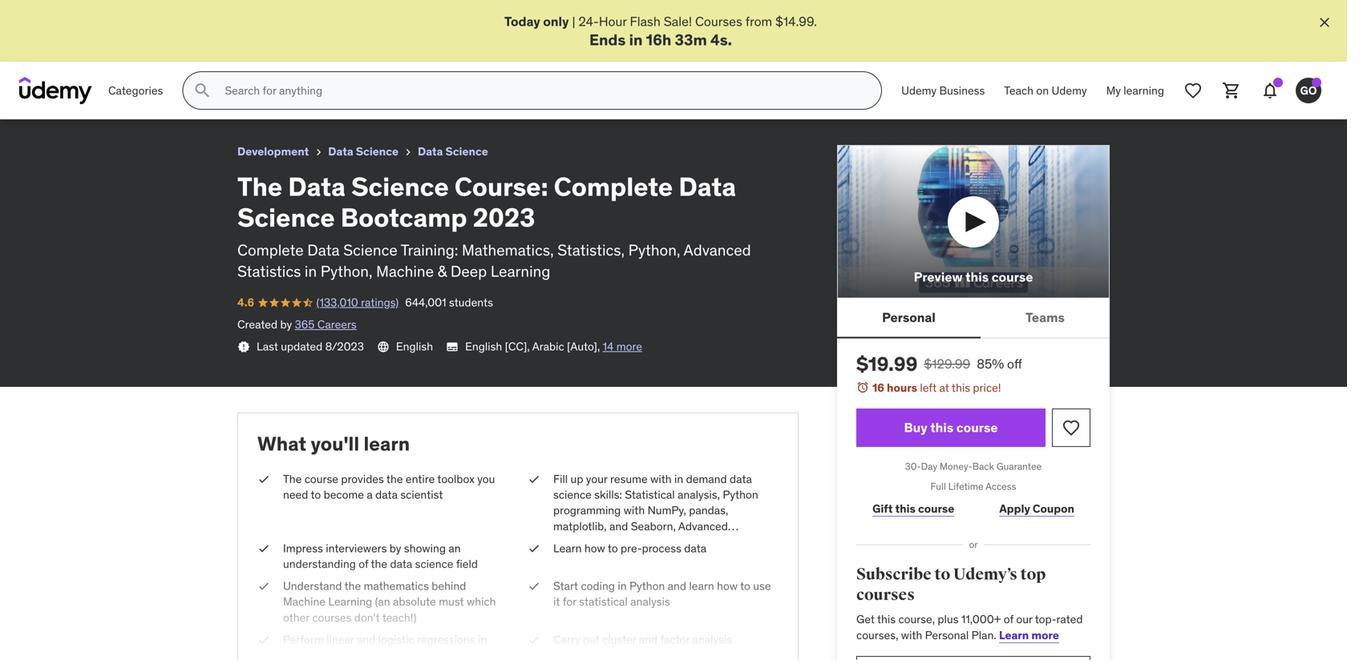 Task type: describe. For each thing, give the bounding box(es) containing it.
(133,010 ratings)
[[316, 296, 399, 310]]

perform linear and logistic regressions in python
[[283, 633, 487, 661]]

become
[[324, 488, 364, 503]]

science inside fill up your resume with in demand data science skills: statistical analysis, python programming with numpy, pandas, matplotlib, and seaborn, advanced statistical analysis, tableau, machine learning with stats models and scikit-learn, deep learning with tensorflow
[[553, 488, 592, 503]]

guarantee
[[997, 461, 1042, 473]]

course for buy this course
[[957, 420, 998, 436]]

preview this course
[[914, 269, 1034, 285]]

the for course
[[283, 473, 302, 487]]

xsmall image up bootcamp
[[402, 146, 415, 159]]

course:
[[455, 171, 548, 203]]

0 horizontal spatial by
[[280, 318, 292, 332]]

from
[[746, 13, 773, 30]]

a
[[367, 488, 373, 503]]

the inside the course provides the entire toolbox you need to become a data scientist
[[387, 473, 403, 487]]

the for data
[[237, 171, 282, 203]]

course for gift this course
[[918, 502, 955, 517]]

programming
[[553, 504, 621, 518]]

process
[[642, 542, 682, 556]]

science up course:
[[446, 145, 488, 159]]

mathematics,
[[462, 240, 554, 260]]

must
[[439, 595, 464, 610]]

$19.99 $129.99 85% off
[[857, 353, 1023, 377]]

1 unread notification image
[[1274, 78, 1283, 88]]

buy this course button
[[857, 409, 1046, 448]]

cluster
[[602, 633, 636, 648]]

understanding
[[283, 558, 356, 572]]

get this course, plus 11,000+ of our top-rated courses, with personal plan.
[[857, 613, 1083, 643]]

preview
[[914, 269, 963, 285]]

students
[[449, 296, 493, 310]]

udemy's
[[954, 565, 1018, 585]]

tableau,
[[650, 535, 691, 550]]

how inside 'start coding in python and learn how to use it for statistical analysis'
[[717, 580, 738, 594]]

0 horizontal spatial analysis,
[[605, 535, 647, 550]]

my learning
[[1107, 83, 1165, 98]]

our
[[1017, 613, 1033, 627]]

training:
[[401, 240, 458, 260]]

careers
[[317, 318, 357, 332]]

and inside perform linear and logistic regressions in python
[[357, 633, 376, 648]]

to inside the course provides the entire toolbox you need to become a data scientist
[[311, 488, 321, 503]]

up
[[571, 473, 584, 487]]

1 vertical spatial analysis
[[693, 633, 732, 648]]

0 horizontal spatial complete
[[237, 240, 304, 260]]

by inside impress interviewers by showing an understanding of the data science field
[[390, 542, 401, 556]]

24-
[[579, 13, 599, 30]]

impress interviewers by showing an understanding of the data science field
[[283, 542, 478, 572]]

course language image
[[377, 341, 390, 354]]

2023
[[473, 202, 535, 234]]

english [cc], arabic [auto] , 14 more
[[465, 340, 643, 354]]

models
[[652, 551, 688, 566]]

ends
[[590, 30, 626, 49]]

this for gift
[[896, 502, 916, 517]]

deep inside fill up your resume with in demand data science skills: statistical analysis, python programming with numpy, pandas, matplotlib, and seaborn, advanced statistical analysis, tableau, machine learning with stats models and scikit-learn, deep learning with tensorflow
[[553, 567, 580, 581]]

this for buy
[[931, 420, 954, 436]]

statistics,
[[558, 240, 625, 260]]

1 data science from the left
[[328, 145, 399, 159]]

and inside 'start coding in python and learn how to use it for statistical analysis'
[[668, 580, 687, 594]]

and left factor
[[639, 633, 658, 648]]

advanced inside the data science course: complete data science bootcamp 2023 complete data science training: mathematics, statistics, python, advanced statistics in python, machine & deep learning
[[684, 240, 751, 260]]

use
[[753, 580, 771, 594]]

apply coupon
[[1000, 502, 1075, 517]]

learn inside 'start coding in python and learn how to use it for statistical analysis'
[[689, 580, 715, 594]]

in inside the data science course: complete data science bootcamp 2023 complete data science training: mathematics, statistics, python, advanced statistics in python, machine & deep learning
[[305, 262, 317, 281]]

flash
[[630, 13, 661, 30]]

close image
[[1317, 14, 1333, 30]]

buy this course
[[904, 420, 998, 436]]

categories
[[108, 83, 163, 98]]

with up statistical
[[651, 473, 672, 487]]

644,001 students
[[405, 296, 493, 310]]

an
[[449, 542, 461, 556]]

last updated 8/2023
[[257, 340, 364, 354]]

30-
[[905, 461, 921, 473]]

xsmall image for understand
[[257, 579, 270, 595]]

to left pre-
[[608, 542, 618, 556]]

xsmall image for learn
[[528, 541, 541, 557]]

personal inside get this course, plus 11,000+ of our top-rated courses, with personal plan.
[[925, 629, 969, 643]]

python inside 'start coding in python and learn how to use it for statistical analysis'
[[630, 580, 665, 594]]

tab list containing personal
[[837, 299, 1110, 339]]

submit search image
[[193, 81, 212, 100]]

advanced inside fill up your resume with in demand data science skills: statistical analysis, python programming with numpy, pandas, matplotlib, and seaborn, advanced statistical analysis, tableau, machine learning with stats models and scikit-learn, deep learning with tensorflow
[[679, 520, 728, 534]]

teams button
[[981, 299, 1110, 337]]

1 horizontal spatial complete
[[554, 171, 673, 203]]

absolute
[[393, 595, 436, 610]]

entire
[[406, 473, 435, 487]]

behind
[[432, 580, 466, 594]]

machine inside understand the mathematics behind machine learning (an absolute must which other courses don't teach!)
[[283, 595, 326, 610]]

off
[[1008, 356, 1023, 373]]

only
[[543, 13, 569, 30]]

in inside fill up your resume with in demand data science skills: statistical analysis, python programming with numpy, pandas, matplotlib, and seaborn, advanced statistical analysis, tableau, machine learning with stats models and scikit-learn, deep learning with tensorflow
[[675, 473, 684, 487]]

the course provides the entire toolbox you need to become a data scientist
[[283, 473, 495, 503]]

data up tensorflow on the bottom of the page
[[684, 542, 707, 556]]

my learning link
[[1097, 72, 1174, 110]]

courses
[[695, 13, 743, 30]]

for
[[563, 595, 577, 610]]

xsmall image for carry out cluster and factor analysis
[[528, 633, 541, 649]]

xsmall image for last updated 8/2023
[[237, 341, 250, 354]]

mathematics
[[364, 580, 429, 594]]

rated
[[1057, 613, 1083, 627]]

1 horizontal spatial more
[[1032, 629, 1060, 643]]

data inside fill up your resume with in demand data science skills: statistical analysis, python programming with numpy, pandas, matplotlib, and seaborn, advanced statistical analysis, tableau, machine learning with stats models and scikit-learn, deep learning with tensorflow
[[730, 473, 752, 487]]

alarm image
[[857, 381, 870, 394]]

0 horizontal spatial more
[[617, 340, 643, 354]]

statistics
[[237, 262, 301, 281]]

xsmall image for impress
[[257, 541, 270, 557]]

pre-
[[621, 542, 642, 556]]

this for preview
[[966, 269, 989, 285]]

xsmall image for perform
[[257, 633, 270, 649]]

4.6
[[237, 296, 254, 310]]

learn how to pre-process data
[[553, 542, 707, 556]]

Search for anything text field
[[222, 77, 862, 104]]

in inside perform linear and logistic regressions in python
[[478, 633, 487, 648]]

science up the "statistics"
[[237, 202, 335, 234]]

scientist
[[401, 488, 443, 503]]

stats
[[624, 551, 649, 566]]

skills:
[[595, 488, 622, 503]]

data inside the course provides the entire toolbox you need to become a data scientist
[[376, 488, 398, 503]]

16h 33m 5s
[[646, 30, 728, 49]]

tensorflow
[[650, 567, 707, 581]]

go
[[1301, 83, 1318, 98]]

access
[[986, 481, 1017, 493]]

day
[[921, 461, 938, 473]]

teams
[[1026, 310, 1065, 326]]

shopping cart with 0 items image
[[1223, 81, 1242, 100]]

development
[[237, 145, 309, 159]]

0 horizontal spatial learn
[[364, 432, 410, 456]]

logistic
[[378, 633, 414, 648]]

provides
[[341, 473, 384, 487]]

course for preview this course
[[992, 269, 1034, 285]]

courses inside subscribe to udemy's top courses
[[857, 586, 915, 606]]

to inside subscribe to udemy's top courses
[[935, 565, 951, 585]]

today only | 24-hour flash sale! courses from $14.99. ends in 16h 33m 5s .
[[505, 13, 817, 49]]

impress
[[283, 542, 323, 556]]

learn,
[[744, 551, 772, 566]]

money-
[[940, 461, 973, 473]]

and up tensorflow on the bottom of the page
[[691, 551, 710, 566]]

the data science course: complete data science bootcamp 2023 complete data science training: mathematics, statistics, python, advanced statistics in python, machine & deep learning
[[237, 171, 751, 281]]

xsmall image right development 'link'
[[312, 146, 325, 159]]

you
[[477, 473, 495, 487]]

sale!
[[664, 13, 692, 30]]

science down bootcamp
[[343, 240, 398, 260]]

or
[[969, 539, 978, 552]]

xsmall image for the course provides the entire toolbox you need to become a data scientist
[[257, 472, 270, 488]]

learning inside the data science course: complete data science bootcamp 2023 complete data science training: mathematics, statistics, python, advanced statistics in python, machine & deep learning
[[491, 262, 551, 281]]

machine inside fill up your resume with in demand data science skills: statistical analysis, python programming with numpy, pandas, matplotlib, and seaborn, advanced statistical analysis, tableau, machine learning with stats models and scikit-learn, deep learning with tensorflow
[[694, 535, 736, 550]]

30-day money-back guarantee full lifetime access
[[905, 461, 1042, 493]]

with left stats
[[600, 551, 622, 566]]

to inside 'start coding in python and learn how to use it for statistical analysis'
[[740, 580, 751, 594]]

hours
[[887, 381, 918, 395]]

personal inside the personal button
[[882, 310, 936, 326]]



Task type: locate. For each thing, give the bounding box(es) containing it.
science down up
[[553, 488, 592, 503]]

learning up don't
[[328, 595, 372, 610]]

xsmall image for start
[[528, 579, 541, 595]]

course up back
[[957, 420, 998, 436]]

statistical inside 'start coding in python and learn how to use it for statistical analysis'
[[579, 595, 628, 610]]

1 vertical spatial courses
[[312, 611, 352, 626]]

it
[[553, 595, 560, 610]]

1 horizontal spatial deep
[[553, 567, 580, 581]]

0 horizontal spatial udemy
[[902, 83, 937, 98]]

in left 'demand'
[[675, 473, 684, 487]]

0 vertical spatial python
[[723, 488, 759, 503]]

0 vertical spatial learning
[[1124, 83, 1165, 98]]

1 horizontal spatial how
[[717, 580, 738, 594]]

1 vertical spatial of
[[1004, 613, 1014, 627]]

course inside the course provides the entire toolbox you need to become a data scientist
[[305, 473, 339, 487]]

in inside 'start coding in python and learn how to use it for statistical analysis'
[[618, 580, 627, 594]]

how down scikit- at right
[[717, 580, 738, 594]]

english for english [cc], arabic [auto] , 14 more
[[465, 340, 502, 354]]

get
[[857, 613, 875, 627]]

xsmall image for fill
[[528, 472, 541, 488]]

2 vertical spatial learning
[[328, 595, 372, 610]]

in up (133,010
[[305, 262, 317, 281]]

this right "at"
[[952, 381, 971, 395]]

1 udemy from the left
[[902, 83, 937, 98]]

understand the mathematics behind machine learning (an absolute must which other courses don't teach!)
[[283, 580, 496, 626]]

0 vertical spatial wishlist image
[[1184, 81, 1203, 100]]

my
[[1107, 83, 1121, 98]]

machine up scikit- at right
[[694, 535, 736, 550]]

statistical down 'matplotlib,'
[[553, 535, 602, 550]]

created by 365 careers
[[237, 318, 357, 332]]

with inside get this course, plus 11,000+ of our top-rated courses, with personal plan.
[[901, 629, 923, 643]]

deep up for
[[553, 567, 580, 581]]

learning down mathematics, on the top left
[[491, 262, 551, 281]]

and
[[610, 520, 628, 534], [691, 551, 710, 566], [668, 580, 687, 594], [357, 633, 376, 648], [639, 633, 658, 648]]

with down stats
[[626, 567, 648, 581]]

learning inside fill up your resume with in demand data science skills: statistical analysis, python programming with numpy, pandas, matplotlib, and seaborn, advanced statistical analysis, tableau, machine learning with stats models and scikit-learn, deep learning with tensorflow
[[553, 551, 598, 566]]

learning inside understand the mathematics behind machine learning (an absolute must which other courses don't teach!)
[[328, 595, 372, 610]]

python inside perform linear and logistic regressions in python
[[283, 649, 319, 661]]

1 horizontal spatial the
[[283, 473, 302, 487]]

carry
[[553, 633, 581, 648]]

course inside button
[[957, 420, 998, 436]]

analysis, down 'demand'
[[678, 488, 720, 503]]

and down don't
[[357, 633, 376, 648]]

lifetime
[[949, 481, 984, 493]]

matplotlib,
[[553, 520, 607, 534]]

analysis up the carry out cluster and factor analysis
[[631, 595, 670, 610]]

start
[[553, 580, 578, 594]]

by left 365
[[280, 318, 292, 332]]

11,000+
[[962, 613, 1001, 627]]

python up pandas,
[[723, 488, 759, 503]]

0 vertical spatial machine
[[376, 262, 434, 281]]

1 vertical spatial science
[[415, 558, 454, 572]]

xsmall image
[[312, 146, 325, 159], [402, 146, 415, 159], [237, 341, 250, 354], [257, 472, 270, 488], [528, 633, 541, 649]]

1 vertical spatial complete
[[237, 240, 304, 260]]

1 vertical spatial learning
[[553, 551, 598, 566]]

start coding in python and learn how to use it for statistical analysis
[[553, 580, 771, 610]]

1 horizontal spatial python
[[630, 580, 665, 594]]

deep right &
[[451, 262, 487, 281]]

interviewers
[[326, 542, 387, 556]]

1 vertical spatial wishlist image
[[1062, 419, 1081, 438]]

statistical
[[625, 488, 675, 503]]

in inside today only | 24-hour flash sale! courses from $14.99. ends in 16h 33m 5s .
[[630, 30, 643, 49]]

toolbox
[[438, 473, 475, 487]]

1 horizontal spatial udemy
[[1052, 83, 1087, 98]]

this inside button
[[966, 269, 989, 285]]

(133,010
[[316, 296, 358, 310]]

course,
[[899, 613, 935, 627]]

0 vertical spatial learn
[[364, 432, 410, 456]]

carry out cluster and factor analysis
[[553, 633, 732, 648]]

coding
[[581, 580, 615, 594]]

0 vertical spatial advanced
[[684, 240, 751, 260]]

tab list
[[837, 299, 1110, 339]]

.
[[728, 30, 732, 49]]

1 horizontal spatial data science link
[[418, 142, 488, 162]]

and down models
[[668, 580, 687, 594]]

0 vertical spatial deep
[[451, 262, 487, 281]]

in right regressions on the bottom
[[478, 633, 487, 648]]

course up become
[[305, 473, 339, 487]]

how down 'matplotlib,'
[[585, 542, 605, 556]]

field
[[456, 558, 478, 572]]

more down top-
[[1032, 629, 1060, 643]]

python,
[[629, 240, 681, 260], [321, 262, 373, 281]]

fill
[[553, 473, 568, 487]]

1 horizontal spatial analysis,
[[678, 488, 720, 503]]

1 vertical spatial how
[[717, 580, 738, 594]]

2 english from the left
[[465, 340, 502, 354]]

0 horizontal spatial science
[[415, 558, 454, 572]]

by left showing
[[390, 542, 401, 556]]

with
[[651, 473, 672, 487], [624, 504, 645, 518], [600, 551, 622, 566], [626, 567, 648, 581], [901, 629, 923, 643]]

learning inside fill up your resume with in demand data science skills: statistical analysis, python programming with numpy, pandas, matplotlib, and seaborn, advanced statistical analysis, tableau, machine learning with stats models and scikit-learn, deep learning with tensorflow
[[583, 567, 624, 581]]

85%
[[977, 356, 1004, 373]]

xsmall image
[[528, 472, 541, 488], [257, 541, 270, 557], [528, 541, 541, 557], [257, 579, 270, 595], [528, 579, 541, 595], [257, 633, 270, 649]]

data science link up bootcamp
[[328, 142, 399, 162]]

science
[[553, 488, 592, 503], [415, 558, 454, 572]]

bootcamp
[[341, 202, 467, 234]]

complete up the "statistics"
[[237, 240, 304, 260]]

udemy right on
[[1052, 83, 1087, 98]]

coupon
[[1033, 502, 1075, 517]]

python down perform
[[283, 649, 319, 661]]

fill up your resume with in demand data science skills: statistical analysis, python programming with numpy, pandas, matplotlib, and seaborn, advanced statistical analysis, tableau, machine learning with stats models and scikit-learn, deep learning with tensorflow
[[553, 473, 772, 581]]

what you'll learn
[[257, 432, 410, 456]]

english right closed captions "image"
[[465, 340, 502, 354]]

personal down preview
[[882, 310, 936, 326]]

1 vertical spatial python
[[630, 580, 665, 594]]

of left our
[[1004, 613, 1014, 627]]

analysis right factor
[[693, 633, 732, 648]]

1 vertical spatial machine
[[694, 535, 736, 550]]

learn down our
[[1000, 629, 1029, 643]]

the down interviewers
[[371, 558, 388, 572]]

top-
[[1035, 613, 1057, 627]]

udemy left business
[[902, 83, 937, 98]]

1 horizontal spatial english
[[465, 340, 502, 354]]

1 horizontal spatial of
[[1004, 613, 1014, 627]]

personal button
[[837, 299, 981, 337]]

with down statistical
[[624, 504, 645, 518]]

learn up provides
[[364, 432, 410, 456]]

xsmall image left carry
[[528, 633, 541, 649]]

machine down training: at top
[[376, 262, 434, 281]]

analysis,
[[678, 488, 720, 503], [605, 535, 647, 550]]

more right 14
[[617, 340, 643, 354]]

courses inside understand the mathematics behind machine learning (an absolute must which other courses don't teach!)
[[312, 611, 352, 626]]

this inside get this course, plus 11,000+ of our top-rated courses, with personal plan.
[[878, 613, 896, 627]]

english for english
[[396, 340, 433, 354]]

2 horizontal spatial python
[[723, 488, 759, 503]]

the inside the course provides the entire toolbox you need to become a data scientist
[[283, 473, 302, 487]]

what
[[257, 432, 307, 456]]

learning down learn how to pre-process data
[[583, 567, 624, 581]]

advanced
[[684, 240, 751, 260], [679, 520, 728, 534]]

deep inside the data science course: complete data science bootcamp 2023 complete data science training: mathematics, statistics, python, advanced statistics in python, machine & deep learning
[[451, 262, 487, 281]]

learn
[[553, 542, 582, 556], [1000, 629, 1029, 643]]

365 careers link
[[295, 318, 357, 332]]

0 vertical spatial by
[[280, 318, 292, 332]]

0 horizontal spatial wishlist image
[[1062, 419, 1081, 438]]

created
[[237, 318, 278, 332]]

2 vertical spatial python
[[283, 649, 319, 661]]

2 horizontal spatial learning
[[553, 551, 598, 566]]

full
[[931, 481, 946, 493]]

learning up start
[[553, 551, 598, 566]]

1 vertical spatial by
[[390, 542, 401, 556]]

wishlist image
[[1184, 81, 1203, 100], [1062, 419, 1081, 438]]

1 horizontal spatial analysis
[[693, 633, 732, 648]]

0 horizontal spatial courses
[[312, 611, 352, 626]]

course up teams at the top right of page
[[992, 269, 1034, 285]]

this right the gift
[[896, 502, 916, 517]]

this right preview
[[966, 269, 989, 285]]

courses,
[[857, 629, 899, 643]]

and up learn how to pre-process data
[[610, 520, 628, 534]]

1 vertical spatial learn
[[689, 580, 715, 594]]

0 vertical spatial python,
[[629, 240, 681, 260]]

udemy inside 'link'
[[1052, 83, 1087, 98]]

1 vertical spatial learn
[[1000, 629, 1029, 643]]

teach on udemy
[[1005, 83, 1087, 98]]

data science up bootcamp
[[328, 145, 399, 159]]

courses down subscribe
[[857, 586, 915, 606]]

0 horizontal spatial deep
[[451, 262, 487, 281]]

0 vertical spatial analysis,
[[678, 488, 720, 503]]

factor
[[661, 633, 690, 648]]

subscribe
[[857, 565, 932, 585]]

personal
[[882, 310, 936, 326], [925, 629, 969, 643]]

science up bootcamp
[[356, 145, 399, 159]]

this inside button
[[931, 420, 954, 436]]

with down the course,
[[901, 629, 923, 643]]

showing
[[404, 542, 446, 556]]

learn for learn how to pre-process data
[[553, 542, 582, 556]]

data right a
[[376, 488, 398, 503]]

of inside get this course, plus 11,000+ of our top-rated courses, with personal plan.
[[1004, 613, 1014, 627]]

0 vertical spatial science
[[553, 488, 592, 503]]

2 vertical spatial machine
[[283, 595, 326, 610]]

0 vertical spatial how
[[585, 542, 605, 556]]

1 horizontal spatial learning
[[491, 262, 551, 281]]

statistical down the coding
[[579, 595, 628, 610]]

data science
[[328, 145, 399, 159], [418, 145, 488, 159]]

you'll
[[311, 432, 360, 456]]

you have alerts image
[[1312, 78, 1322, 88]]

the up don't
[[345, 580, 361, 594]]

science inside impress interviewers by showing an understanding of the data science field
[[415, 558, 454, 572]]

1 english from the left
[[396, 340, 433, 354]]

0 horizontal spatial data science link
[[328, 142, 399, 162]]

to right need at the bottom left of page
[[311, 488, 321, 503]]

1 horizontal spatial learn
[[1000, 629, 1029, 643]]

the down development 'link'
[[237, 171, 282, 203]]

data right 'demand'
[[730, 473, 752, 487]]

learn down scikit- at right
[[689, 580, 715, 594]]

teach
[[1005, 83, 1034, 98]]

data science up course:
[[418, 145, 488, 159]]

the up need at the bottom left of page
[[283, 473, 302, 487]]

top
[[1021, 565, 1046, 585]]

365
[[295, 318, 315, 332]]

this
[[966, 269, 989, 285], [952, 381, 971, 395], [931, 420, 954, 436], [896, 502, 916, 517], [878, 613, 896, 627]]

2 udemy from the left
[[1052, 83, 1087, 98]]

the
[[237, 171, 282, 203], [283, 473, 302, 487]]

course inside button
[[992, 269, 1034, 285]]

this right buy
[[931, 420, 954, 436]]

udemy image
[[19, 77, 92, 104]]

0 vertical spatial more
[[617, 340, 643, 354]]

1 vertical spatial the
[[283, 473, 302, 487]]

seaborn,
[[631, 520, 676, 534]]

learn down 'matplotlib,'
[[553, 542, 582, 556]]

0 horizontal spatial of
[[359, 558, 369, 572]]

statistical inside fill up your resume with in demand data science skills: statistical analysis, python programming with numpy, pandas, matplotlib, and seaborn, advanced statistical analysis, tableau, machine learning with stats models and scikit-learn, deep learning with tensorflow
[[553, 535, 602, 550]]

don't
[[354, 611, 380, 626]]

learning right my
[[1124, 83, 1165, 98]]

linear
[[327, 633, 354, 648]]

the inside impress interviewers by showing an understanding of the data science field
[[371, 558, 388, 572]]

xsmall image down what
[[257, 472, 270, 488]]

1 vertical spatial statistical
[[579, 595, 628, 610]]

courses up linear
[[312, 611, 352, 626]]

the inside the data science course: complete data science bootcamp 2023 complete data science training: mathematics, statistics, python, advanced statistics in python, machine & deep learning
[[237, 171, 282, 203]]

0 horizontal spatial machine
[[283, 595, 326, 610]]

in right the coding
[[618, 580, 627, 594]]

1 vertical spatial analysis,
[[605, 535, 647, 550]]

0 vertical spatial analysis
[[631, 595, 670, 610]]

xsmall image left last
[[237, 341, 250, 354]]

python down stats
[[630, 580, 665, 594]]

[cc], arabic
[[505, 340, 564, 354]]

english right course language image
[[396, 340, 433, 354]]

analysis, up stats
[[605, 535, 647, 550]]

1 vertical spatial more
[[1032, 629, 1060, 643]]

0 horizontal spatial learning
[[583, 567, 624, 581]]

0 vertical spatial complete
[[554, 171, 673, 203]]

to left 'use'
[[740, 580, 751, 594]]

learning
[[1124, 83, 1165, 98], [583, 567, 624, 581]]

0 horizontal spatial python
[[283, 649, 319, 661]]

0 horizontal spatial learn
[[553, 542, 582, 556]]

0 vertical spatial learning
[[491, 262, 551, 281]]

python, right statistics,
[[629, 240, 681, 260]]

0 vertical spatial personal
[[882, 310, 936, 326]]

science up training: at top
[[351, 171, 449, 203]]

back
[[973, 461, 995, 473]]

apply
[[1000, 502, 1031, 517]]

0 vertical spatial statistical
[[553, 535, 602, 550]]

2 data science from the left
[[418, 145, 488, 159]]

0 vertical spatial the
[[387, 473, 403, 487]]

1 vertical spatial personal
[[925, 629, 969, 643]]

1 data science link from the left
[[328, 142, 399, 162]]

udemy business link
[[892, 72, 995, 110]]

1 horizontal spatial machine
[[376, 262, 434, 281]]

of down interviewers
[[359, 558, 369, 572]]

hour
[[599, 13, 627, 30]]

in down flash at top
[[630, 30, 643, 49]]

learn for learn more
[[1000, 629, 1029, 643]]

gift this course link
[[857, 494, 971, 526]]

data science link up course:
[[418, 142, 488, 162]]

0 horizontal spatial the
[[237, 171, 282, 203]]

0 vertical spatial of
[[359, 558, 369, 572]]

1 vertical spatial deep
[[553, 567, 580, 581]]

the inside understand the mathematics behind machine learning (an absolute must which other courses don't teach!)
[[345, 580, 361, 594]]

buy
[[904, 420, 928, 436]]

course down full
[[918, 502, 955, 517]]

644,001
[[405, 296, 447, 310]]

1 horizontal spatial wishlist image
[[1184, 81, 1203, 100]]

0 horizontal spatial python,
[[321, 262, 373, 281]]

at
[[940, 381, 950, 395]]

the left the entire
[[387, 473, 403, 487]]

to left udemy's
[[935, 565, 951, 585]]

learn more
[[1000, 629, 1060, 643]]

0 horizontal spatial english
[[396, 340, 433, 354]]

personal down plus
[[925, 629, 969, 643]]

science down showing
[[415, 558, 454, 572]]

notifications image
[[1261, 81, 1280, 100]]

1 horizontal spatial courses
[[857, 586, 915, 606]]

gift
[[873, 502, 893, 517]]

0 horizontal spatial analysis
[[631, 595, 670, 610]]

this for get
[[878, 613, 896, 627]]

go link
[[1290, 72, 1328, 110]]

python, up (133,010
[[321, 262, 373, 281]]

development link
[[237, 142, 309, 162]]

complete up statistics,
[[554, 171, 673, 203]]

1 vertical spatial python,
[[321, 262, 373, 281]]

1 horizontal spatial science
[[553, 488, 592, 503]]

2 data science link from the left
[[418, 142, 488, 162]]

data up mathematics at the bottom left of the page
[[390, 558, 413, 572]]

data inside impress interviewers by showing an understanding of the data science field
[[390, 558, 413, 572]]

this up courses,
[[878, 613, 896, 627]]

1 horizontal spatial learning
[[1124, 83, 1165, 98]]

learning
[[491, 262, 551, 281], [553, 551, 598, 566], [328, 595, 372, 610]]

other
[[283, 611, 310, 626]]

0 horizontal spatial data science
[[328, 145, 399, 159]]

0 vertical spatial courses
[[857, 586, 915, 606]]

2 horizontal spatial machine
[[694, 535, 736, 550]]

2 vertical spatial the
[[345, 580, 361, 594]]

1 horizontal spatial learn
[[689, 580, 715, 594]]

1 horizontal spatial data science
[[418, 145, 488, 159]]

1 vertical spatial the
[[371, 558, 388, 572]]

closed captions image
[[446, 341, 459, 354]]

python inside fill up your resume with in demand data science skills: statistical analysis, python programming with numpy, pandas, matplotlib, and seaborn, advanced statistical analysis, tableau, machine learning with stats models and scikit-learn, deep learning with tensorflow
[[723, 488, 759, 503]]

udemy business
[[902, 83, 985, 98]]

need
[[283, 488, 308, 503]]

numpy,
[[648, 504, 687, 518]]

0 vertical spatial learn
[[553, 542, 582, 556]]

1 vertical spatial advanced
[[679, 520, 728, 534]]

0 horizontal spatial learning
[[328, 595, 372, 610]]

$19.99
[[857, 353, 918, 377]]

analysis inside 'start coding in python and learn how to use it for statistical analysis'
[[631, 595, 670, 610]]

1 horizontal spatial python,
[[629, 240, 681, 260]]

of inside impress interviewers by showing an understanding of the data science field
[[359, 558, 369, 572]]

machine up other
[[283, 595, 326, 610]]

1 horizontal spatial by
[[390, 542, 401, 556]]

of
[[359, 558, 369, 572], [1004, 613, 1014, 627]]

1 vertical spatial learning
[[583, 567, 624, 581]]

0 horizontal spatial how
[[585, 542, 605, 556]]

0 vertical spatial the
[[237, 171, 282, 203]]

machine inside the data science course: complete data science bootcamp 2023 complete data science training: mathematics, statistics, python, advanced statistics in python, machine & deep learning
[[376, 262, 434, 281]]



Task type: vqa. For each thing, say whether or not it's contained in the screenshot.
The Data Science Course: Complete Data Science Bootcamp 2023 Complete Data Science Training: Mathematics, Statistics, Python, Advanced Statistics in Python, Machine & Deep Learning
yes



